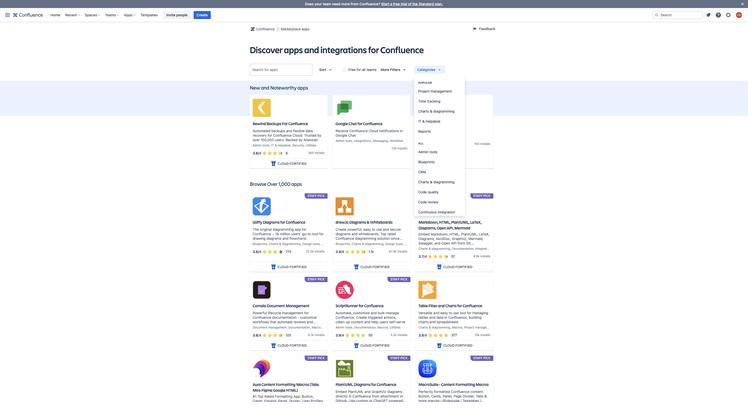 Task type: describe. For each thing, give the bounding box(es) containing it.
confluence,
[[448, 316, 468, 320]]

browse over 1,000 apps
[[250, 181, 302, 188]]

tables
[[419, 316, 428, 320]]

google chat for confluence
[[336, 121, 382, 126]]

to for create
[[372, 228, 375, 232]]

confluence up app
[[286, 220, 305, 225]]

diagrams for draw.io
[[349, 220, 366, 225]]

recovery
[[253, 133, 267, 138]]

, left messaging
[[371, 139, 372, 143]]

Search field
[[653, 11, 703, 19]]

4 for scriptrunner for confluence
[[342, 334, 344, 338]]

1 horizontal spatial by
[[317, 133, 321, 138]]

cloud down 8
[[278, 161, 289, 166]]

staff for aura content formatting macros (tabs miro figma google html)
[[308, 356, 317, 361]]

teams
[[367, 68, 376, 72]]

approvals
[[253, 325, 268, 329]]

menu containing project management
[[414, 76, 465, 218]]

macros up 67.4k install s
[[405, 242, 415, 246]]

over
[[267, 181, 278, 188]]

integrations
[[320, 44, 367, 56]]

more inside perfectly formatted confluence content: button, cards, panel, page divider, tabs & more macros | styleguide | templates
[[419, 399, 427, 403]]

google inside receive confluence cloud notifications in google chat admin tools , integrations , messaging , workflow
[[336, 133, 347, 138]]

integration
[[438, 210, 455, 215]]

2 charts & diagramming button from the top
[[414, 177, 465, 187]]

confluence inside confluence link
[[256, 27, 275, 31]]

review
[[428, 200, 438, 204]]

miro
[[253, 388, 261, 393]]

global element
[[3, 8, 652, 22]]

blueprints for blueprints
[[418, 160, 435, 164]]

cloud down the 50
[[361, 344, 372, 348]]

chatgpt
[[373, 399, 388, 403]]

, down google chat for confluence
[[352, 139, 353, 143]]

macros up content:
[[476, 382, 489, 388]]

table filter and charts for confluence image
[[419, 281, 437, 299]]

apps right noteworthy at the left
[[298, 84, 308, 91]]

macros inside the aura content formatting macros (tabs miro figma google html)
[[296, 382, 309, 388]]

, down atlassian
[[304, 144, 305, 147]]

notification icon image
[[705, 12, 711, 18]]

charts inside "all" group
[[418, 180, 429, 184]]

fortified down charts & diagramming , documentation , integrations
[[455, 265, 472, 269]]

versatile and easy to use tool for managing tables and data in confluence, building charts and spreadsheets charts & diagramming , macros , project management
[[419, 311, 494, 330]]

cloud fortified down 377
[[443, 344, 472, 348]]

install for rewind backups for confluence
[[315, 151, 323, 155]]

lorem
[[419, 121, 430, 126]]

close image
[[740, 1, 746, 7]]

management inside versatile and easy to use tool for managing tables and data in confluence, building charts and spreadsheets charts & diagramming , macros , project management
[[475, 326, 494, 330]]

#1
[[253, 395, 257, 399]]

3.8
[[253, 334, 258, 338]]

the
[[412, 2, 418, 6]]

noteworthy
[[270, 84, 297, 91]]

new
[[250, 84, 260, 91]]

/ for table filter and charts for confluence
[[424, 334, 425, 338]]

your
[[315, 2, 322, 6]]

install for table filter and charts for confluence
[[480, 334, 489, 337]]

charts down powerful,
[[352, 242, 361, 246]]

and inside the original diagramming app for confluence – 18 million users' go-to tool for drawing diagrams and flowcharts blueprints , charts & diagramming , design tools , macros
[[282, 237, 289, 241]]

generates
[[419, 129, 435, 133]]

& down whiteboards.
[[362, 242, 364, 246]]

charts inside versatile and easy to use tool for managing tables and data in confluence, building charts and spreadsheets charts & diagramming , macros , project management
[[419, 326, 428, 330]]

fortified down the 773
[[290, 265, 307, 269]]

, down "automate"
[[287, 326, 288, 330]]

charts up the 'confluence,'
[[445, 303, 457, 309]]

categories
[[417, 68, 435, 72]]

, down spreadsheets
[[450, 326, 451, 330]]

admin tools
[[418, 150, 437, 154]]

management inside powerful lifecycle management for confluence documentation - customize workflows that automate reviews and approvals
[[282, 311, 303, 315]]

expand,
[[264, 399, 277, 403]]

markdown, html, plantuml, latex, diagrams, open api, mermaid image
[[419, 198, 437, 216]]

0 vertical spatial chat
[[349, 121, 357, 126]]

, down users
[[388, 326, 389, 330]]

google inside the aura content formatting macros (tabs miro figma google html)
[[273, 388, 286, 393]]

admin inside receive confluence cloud notifications in google chat admin tools , integrations , messaging , workflow
[[336, 139, 345, 143]]

for up customise
[[359, 303, 364, 309]]

3.9 / 4 for draw.io
[[336, 250, 344, 254]]

gliffy diagrams for confluence
[[253, 220, 305, 225]]

1 vertical spatial document
[[253, 326, 267, 330]]

create link
[[194, 11, 211, 19]]

staff for gliffy diagrams for confluence
[[308, 194, 317, 198]]

create for create powerful, easy to use and secure diagrams and whiteboards. top rated confluence diagramming solution since 2013
[[336, 228, 346, 232]]

355
[[308, 151, 314, 155]]

diagrams inside embed plantuml and graphviz diagrams directly in confluence from attachment or github. use custom or chatgpt power
[[387, 390, 402, 394]]

3.7 / 4
[[419, 255, 427, 259]]

3.9 for scriptrunner
[[336, 334, 341, 338]]

rewind backups for confluence image
[[253, 99, 271, 117]]

cards, inside perfectly formatted confluence content: button, cards, panel, page divider, tabs & more macros | styleguide | templates
[[431, 395, 442, 399]]

receive
[[336, 129, 348, 133]]

aura content formatting macros (tabs miro figma google html) image
[[253, 360, 271, 378]]

staff for macrosuite - content formatting macros
[[473, 356, 483, 361]]

blueprints for blueprints , charts & diagramming , design tools , macros
[[336, 242, 350, 246]]

customize
[[300, 316, 317, 320]]

panel, inside #1 top rated formatting app: button, cards, expand, panel, divider, user profiles
[[278, 399, 288, 403]]

plantuml inside embed plantuml and graphviz diagrams directly in confluence from attachment or github. use custom or chatgpt power
[[348, 390, 364, 394]]

graphviz
[[372, 390, 386, 394]]

37
[[451, 255, 455, 259]]

plantuml, inside markdown, html, plantuml, latex, diagrams, open api, mermaid
[[451, 220, 469, 225]]

confluence inside embed plantuml and graphviz diagrams directly in confluence from attachment or github. use custom or chatgpt power
[[352, 395, 371, 399]]

it inside automated backups and flexible data recovery for confluence cloud. trusted by over 100,000 users. backed by atlassian admin tools , it & helpdesk , security , utilities
[[271, 144, 274, 147]]

powerful
[[253, 311, 267, 315]]

, up 9.8k at right bottom
[[474, 247, 475, 251]]

cloud fortified down the 50
[[361, 344, 390, 348]]

create inside automate, customise and bulk-manage confluence. create triggered actions, clean-up content and help users self-serve admin tools , documentation , macros , utilities
[[356, 316, 367, 320]]

self-
[[389, 320, 396, 324]]

cloud down 377
[[443, 344, 455, 348]]

management down that
[[268, 326, 287, 330]]

macros
[[428, 399, 440, 403]]

diagrams for plantuml
[[354, 382, 371, 388]]

50
[[369, 334, 372, 338]]

& up it & helpdesk
[[430, 109, 432, 114]]

reports button
[[414, 127, 465, 137]]

& inside the original diagramming app for confluence – 18 million users' go-to tool for drawing diagrams and flowcharts blueprints , charts & diagramming , design tools , macros
[[279, 242, 281, 246]]

, down "original"
[[267, 242, 268, 246]]

formatting for #1 top rated formatting app: button, cards, expand, panel, divider, user profiles
[[275, 395, 293, 399]]

rated
[[387, 232, 396, 236]]

workflow inside receive confluence cloud notifications in google chat admin tools , integrations , messaging , workflow
[[390, 139, 403, 143]]

app:
[[293, 395, 301, 399]]

cloud fortified down "1.1k"
[[361, 265, 390, 269]]

cloud down "1.1k"
[[361, 265, 372, 269]]

page
[[454, 395, 462, 399]]

it & helpdesk button
[[414, 117, 465, 127]]

cloud fortified down 37
[[443, 265, 472, 269]]

diagrams inside 'create powerful, easy to use and secure diagrams and whiteboards. top rated confluence diagramming solution since 2013'
[[336, 232, 351, 236]]

easy for and
[[440, 311, 448, 315]]

charts & diagramming for 2nd charts & diagramming button from the top of the menu containing project management
[[418, 180, 455, 184]]

from inside embed plantuml and graphviz diagrams directly in confluence from attachment or github. use custom or chatgpt power
[[372, 395, 380, 399]]

, down backed at the left of page
[[291, 144, 292, 147]]

admin inside automated backups and flexible data recovery for confluence cloud. trusted by over 100,000 users. backed by atlassian admin tools , it & helpdesk , security , utilities
[[253, 144, 262, 147]]

- inside powerful lifecycle management for confluence documentation - customize workflows that automate reviews and approvals
[[298, 316, 299, 320]]

1 vertical spatial or
[[400, 395, 403, 399]]

generates placeholder text design tools
[[419, 129, 462, 138]]

design inside the original diagramming app for confluence – 18 million users' go-to tool for drawing diagrams and flowcharts blueprints , charts & diagramming , design tools , macros
[[302, 242, 312, 246]]

recent
[[65, 13, 77, 17]]

apps down marketplace apps 'link'
[[284, 44, 303, 56]]

0 horizontal spatial more
[[341, 2, 350, 6]]

4 for draw.io diagrams & whiteboards
[[342, 250, 344, 254]]

& up generates
[[422, 119, 425, 124]]

for up million
[[280, 220, 285, 225]]

latex, inside embed markdown, html, plantuml, latex, diagrams, asciidoc, graphviz, mermaid, swagger, and open api from git, attachments or text
[[479, 232, 490, 237]]

gliffy diagrams for confluence image
[[253, 198, 271, 216]]

, down help
[[376, 326, 377, 330]]

triggered
[[368, 316, 383, 320]]

data inside automated backups and flexible data recovery for confluence cloud. trusted by over 100,000 users. backed by atlassian admin tools , it & helpdesk , security , utilities
[[306, 129, 313, 133]]

automate, customise and bulk-manage confluence. create triggered actions, clean-up content and help users self-serve admin tools , documentation , macros , utilities
[[336, 311, 405, 330]]

button, inside #1 top rated formatting app: button, cards, expand, panel, divider, user profiles
[[302, 395, 314, 399]]

data inside versatile and easy to use tool for managing tables and data in confluence, building charts and spreadsheets charts & diagramming , macros , project management
[[436, 316, 444, 320]]

charts & diagramming for second charts & diagramming button from the bottom of the menu containing project management
[[418, 109, 455, 114]]

confluence.
[[336, 316, 355, 320]]

to inside the original diagramming app for confluence – 18 million users' go-to tool for drawing diagrams and flowcharts blueprints , charts & diagramming , design tools , macros
[[308, 232, 311, 236]]

start
[[381, 2, 389, 6]]

tools inside button
[[429, 150, 437, 154]]

top inside 'create powerful, easy to use and secure diagrams and whiteboards. top rated confluence diagramming solution since 2013'
[[380, 232, 387, 236]]

fortified down users
[[372, 344, 390, 348]]

1 horizontal spatial design
[[385, 242, 395, 246]]

0 horizontal spatial from
[[351, 2, 359, 6]]

apps right 1,000
[[291, 181, 302, 188]]

all group
[[414, 137, 465, 218]]

rewind backups for confluence
[[253, 121, 308, 126]]

/ for rewind backups for confluence
[[258, 151, 259, 156]]

over
[[253, 138, 260, 142]]

s right 104
[[489, 142, 490, 146]]

apps button
[[122, 11, 138, 19]]

confluence up bulk-
[[364, 303, 384, 309]]

100,000
[[261, 138, 274, 142]]

notifications
[[379, 129, 399, 133]]

security
[[292, 144, 304, 147]]

start a free trial of the standard plan. link
[[381, 2, 443, 6]]

filter
[[429, 303, 437, 309]]

scriptrunner for confluence image
[[336, 281, 354, 299]]

management inside button
[[431, 89, 452, 93]]

, down the content
[[352, 326, 353, 330]]

easy for powerful,
[[364, 228, 371, 232]]

staff pick for plantuml diagrams for confluence
[[391, 356, 407, 361]]

chat inside receive confluence cloud notifications in google chat admin tools , integrations , messaging , workflow
[[348, 133, 356, 138]]

that
[[270, 320, 276, 324]]

cloud down the 123
[[278, 344, 289, 348]]

, down 100,000
[[269, 144, 270, 147]]

, down asciidoc,
[[450, 247, 451, 251]]

code quality
[[418, 190, 439, 194]]

cloud down 37
[[443, 265, 455, 269]]

from inside embed markdown, html, plantuml, latex, diagrams, asciidoc, graphviz, mermaid, swagger, and open api from git, attachments or text
[[458, 241, 465, 246]]

2 | from the left
[[461, 399, 462, 403]]

1 vertical spatial integrations
[[475, 247, 492, 251]]

pick for scriptrunner for confluence
[[401, 277, 407, 282]]

api
[[451, 241, 457, 246]]

comala
[[253, 303, 266, 309]]

tools down since
[[396, 242, 403, 246]]

tools inside automate, customise and bulk-manage confluence. create triggered actions, clean-up content and help users self-serve admin tools , documentation , macros , utilities
[[345, 326, 352, 330]]

time tracking
[[418, 99, 440, 104]]

fortified down the 123
[[290, 344, 307, 348]]

s for rewind backups for confluence
[[323, 151, 325, 155]]

invite
[[166, 13, 175, 17]]

, down the 'confluence,'
[[462, 326, 463, 330]]

install right "126" on the top right
[[398, 147, 406, 150]]

tabs
[[476, 395, 484, 399]]

install right 104
[[480, 142, 489, 146]]

confluence up cloud
[[363, 121, 382, 126]]

html, inside embed markdown, html, plantuml, latex, diagrams, asciidoc, graphviz, mermaid, swagger, and open api from git, attachments or text
[[450, 232, 460, 237]]

code for code quality
[[418, 190, 427, 194]]

, right 2013
[[350, 242, 351, 246]]

search image
[[655, 13, 659, 17]]

code review button
[[414, 197, 465, 208]]

tools inside automated backups and flexible data recovery for confluence cloud. trusted by over 100,000 users. backed by atlassian admin tools , it & helpdesk , security , utilities
[[262, 144, 269, 147]]

attachment
[[380, 395, 399, 399]]

staff pick for comala document management
[[308, 277, 325, 282]]

macros inside the original diagramming app for confluence – 18 million users' go-to tool for drawing diagrams and flowcharts blueprints , charts & diagramming , design tools , macros
[[322, 242, 332, 246]]

rewind
[[253, 121, 266, 126]]

0 vertical spatial google
[[336, 121, 348, 126]]

documentation inside automate, customise and bulk-manage confluence. create triggered actions, clean-up content and help users self-serve admin tools , documentation , macros , utilities
[[354, 326, 376, 330]]

table
[[419, 303, 428, 309]]

integrations inside receive confluence cloud notifications in google chat admin tools , integrations , messaging , workflow
[[354, 139, 371, 143]]

helpdesk inside automated backups and flexible data recovery for confluence cloud. trusted by over 100,000 users. backed by atlassian admin tools , it & helpdesk , security , utilities
[[278, 144, 291, 147]]

plantuml, inside embed markdown, html, plantuml, latex, diagrams, asciidoc, graphviz, mermaid, swagger, and open api from git, attachments or text
[[461, 232, 478, 237]]

markdown, inside markdown, html, plantuml, latex, diagrams, open api, mermaid
[[419, 220, 438, 225]]

flexible
[[293, 129, 305, 133]]

4 for comala document management
[[259, 334, 261, 338]]

time
[[418, 99, 426, 104]]

staff pick for aura content formatting macros (tabs miro figma google html)
[[308, 356, 325, 361]]

does
[[305, 2, 314, 6]]

of
[[408, 2, 411, 6]]

/ for scriptrunner for confluence
[[341, 334, 342, 338]]

spreadsheets
[[437, 320, 459, 324]]

, up 6.1k
[[310, 326, 311, 330]]

, up 6.1k install s
[[322, 326, 323, 330]]

& down swagger,
[[429, 247, 431, 251]]

plan.
[[435, 2, 443, 6]]

cloud fortified down the 123
[[278, 344, 307, 348]]

it inside button
[[418, 119, 421, 124]]

, down the flowcharts
[[301, 242, 301, 246]]

secure
[[390, 228, 401, 232]]

staff pick for scriptrunner for confluence
[[391, 277, 407, 282]]

123
[[286, 334, 291, 338]]

cloud down the 773
[[278, 265, 289, 269]]

diagramming inside "popular" group
[[433, 109, 455, 114]]

for up go-
[[302, 228, 306, 232]]

and inside embed markdown, html, plantuml, latex, diagrams, asciidoc, graphviz, mermaid, swagger, and open api from git, attachments or text
[[434, 241, 441, 246]]

text inside generates placeholder text design tools
[[456, 129, 462, 133]]

pick for macrosuite - content formatting macros
[[483, 356, 490, 361]]

for inside powerful lifecycle management for confluence documentation - customize workflows that automate reviews and approvals
[[304, 311, 309, 315]]

cloud
[[369, 129, 378, 133]]

diagramming up million
[[273, 228, 294, 232]]

cloud.
[[293, 133, 303, 138]]

6.1k
[[308, 334, 314, 337]]

github.
[[336, 399, 348, 403]]

, down notifications
[[388, 139, 389, 143]]

banner containing home
[[0, 8, 748, 22]]

confluence up managing
[[463, 303, 482, 309]]

markdown, inside embed markdown, html, plantuml, latex, diagrams, asciidoc, graphviz, mermaid, swagger, and open api from git, attachments or text
[[431, 232, 449, 237]]

diagramming up "1.1k"
[[365, 242, 383, 246]]

figma
[[261, 388, 272, 393]]

tools inside the original diagramming app for confluence – 18 million users' go-to tool for drawing diagrams and flowcharts blueprints , charts & diagramming , design tools , macros
[[313, 242, 320, 246]]

to for versatile
[[449, 311, 452, 315]]

& inside "all" group
[[430, 180, 432, 184]]

s for markdown, html, plantuml, latex, diagrams, open api, mermaid
[[489, 255, 490, 258]]

3.9 / 4 for scriptrunner
[[336, 334, 344, 338]]

2 content from the left
[[441, 382, 455, 388]]

fortified down "1.1k"
[[372, 265, 390, 269]]

help icon image
[[715, 12, 722, 18]]

diagramming down asciidoc,
[[432, 247, 450, 251]]

confluence?
[[359, 2, 380, 6]]

3.9 for table
[[419, 334, 424, 338]]

for left all on the left of page
[[357, 68, 361, 72]]

Search for apps field
[[251, 65, 312, 74]]

for up receive confluence cloud notifications in google chat admin tools , integrations , messaging , workflow
[[358, 121, 362, 126]]

project management
[[418, 89, 452, 93]]

admin inside button
[[418, 150, 429, 154]]

confluence inside the original diagramming app for confluence – 18 million users' go-to tool for drawing diagrams and flowcharts blueprints , charts & diagramming , design tools , macros
[[253, 232, 271, 236]]

create powerful, easy to use and secure diagrams and whiteboards. top rated confluence diagramming solution since 2013
[[336, 228, 401, 245]]

confluence up graphviz
[[377, 382, 396, 388]]

, up 22.3k install s
[[320, 242, 321, 246]]

for up the 'confluence,'
[[457, 303, 462, 309]]

and inside embed plantuml and graphviz diagrams directly in confluence from attachment or github. use custom or chatgpt power
[[365, 390, 371, 394]]

–
[[272, 232, 274, 236]]

confluence inside receive confluence cloud notifications in google chat admin tools , integrations , messaging , workflow
[[349, 129, 368, 133]]

html)
[[286, 388, 298, 393]]

and inside powerful lifecycle management for confluence documentation - customize workflows that automate reviews and approvals
[[307, 320, 313, 324]]

s for scriptrunner for confluence
[[406, 334, 407, 337]]

solution
[[377, 237, 390, 241]]

diagramming inside 'create powerful, easy to use and secure diagrams and whiteboards. top rated confluence diagramming solution since 2013'
[[355, 237, 376, 241]]

open inside markdown, html, plantuml, latex, diagrams, open api, mermaid
[[437, 226, 446, 231]]

install for draw.io diagrams & whiteboards
[[398, 250, 406, 254]]

& up whiteboards.
[[367, 220, 369, 225]]

fortified down security
[[290, 161, 307, 166]]

formatting inside the aura content formatting macros (tabs miro figma google html)
[[276, 382, 296, 388]]



Task type: vqa. For each thing, say whether or not it's contained in the screenshot.
Blueprints in The original diagramming app for Confluence – 18 million users' go-to tool for drawing diagrams and flowcharts Blueprints , Charts & diagramming , Design tools , Macros
yes



Task type: locate. For each thing, give the bounding box(es) containing it.
2 vertical spatial from
[[372, 395, 380, 399]]

tools inside generates placeholder text design tools
[[429, 135, 436, 138]]

install right 67.4k
[[398, 250, 406, 254]]

confluence up page
[[451, 390, 470, 394]]

0 vertical spatial top
[[380, 232, 387, 236]]

pick for plantuml diagrams for confluence
[[401, 356, 407, 361]]

for up graphviz
[[371, 382, 376, 388]]

code for code review
[[418, 200, 427, 204]]

install
[[480, 142, 489, 146], [398, 147, 406, 150], [315, 151, 323, 155], [315, 250, 323, 254], [398, 250, 406, 254], [480, 255, 489, 258], [315, 334, 323, 337], [398, 334, 406, 337], [480, 334, 489, 337]]

2 charts & diagramming from the top
[[418, 180, 455, 184]]

embed
[[419, 232, 430, 237], [336, 390, 347, 394]]

macros up 6.1k install s
[[312, 326, 322, 330]]

comala document management image
[[253, 281, 271, 299]]

6.1k install s
[[308, 334, 325, 337]]

drawing
[[253, 237, 266, 241]]

powerful lifecycle management for confluence documentation - customize workflows that automate reviews and approvals
[[253, 311, 317, 329]]

cards, up macros at the right
[[431, 395, 442, 399]]

to right users'
[[308, 232, 311, 236]]

0 vertical spatial or
[[440, 246, 443, 250]]

cloud fortified down the 773
[[278, 265, 307, 269]]

0 vertical spatial workflow
[[390, 139, 403, 143]]

design inside generates placeholder text design tools
[[419, 135, 428, 138]]

3.6 for gliffy
[[253, 250, 258, 254]]

1 horizontal spatial cards,
[[431, 395, 442, 399]]

4 right 3.7
[[425, 255, 427, 259]]

divider, inside #1 top rated formatting app: button, cards, expand, panel, divider, user profiles
[[289, 399, 301, 403]]

1 vertical spatial chat
[[348, 133, 356, 138]]

asciidoc,
[[436, 237, 451, 241]]

1 horizontal spatial more
[[419, 399, 427, 403]]

or right attachment
[[400, 395, 403, 399]]

tools inside receive confluence cloud notifications in google chat admin tools , integrations , messaging , workflow
[[345, 139, 352, 143]]

& inside automated backups and flexible data recovery for confluence cloud. trusted by over 100,000 users. backed by atlassian admin tools , it & helpdesk , security , utilities
[[275, 144, 277, 147]]

1 horizontal spatial -
[[439, 382, 441, 388]]

charts & diagramming , documentation , integrations
[[419, 247, 492, 251]]

macros inside automate, customise and bulk-manage confluence. create triggered actions, clean-up content and help users self-serve admin tools , documentation , macros , utilities
[[378, 326, 388, 330]]

0 horizontal spatial in
[[349, 395, 352, 399]]

1 vertical spatial open
[[441, 241, 450, 246]]

confluence inside automated backups and flexible data recovery for confluence cloud. trusted by over 100,000 users. backed by atlassian admin tools , it & helpdesk , security , utilities
[[273, 133, 292, 138]]

2 horizontal spatial from
[[458, 241, 465, 246]]

use inside versatile and easy to use tool for managing tables and data in confluence, building charts and spreadsheets charts & diagramming , macros , project management
[[453, 311, 459, 315]]

1 vertical spatial tool
[[460, 311, 466, 315]]

4 for markdown, html, plantuml, latex, diagrams, open api, mermaid
[[425, 255, 427, 259]]

0 vertical spatial data
[[306, 129, 313, 133]]

1 code from the top
[[418, 190, 427, 194]]

staff pick for macrosuite - content formatting macros
[[473, 356, 490, 361]]

continuous
[[418, 210, 437, 215]]

for up customize
[[304, 311, 309, 315]]

1 diagrams, from the top
[[419, 226, 436, 231]]

0 horizontal spatial data
[[306, 129, 313, 133]]

1 vertical spatial diagrams,
[[419, 237, 435, 241]]

help
[[371, 320, 378, 324]]

confluence inside 'create powerful, easy to use and secure diagrams and whiteboards. top rated confluence diagramming solution since 2013'
[[336, 237, 354, 241]]

install for comala document management
[[315, 334, 323, 337]]

cloud fortified down 8
[[278, 161, 307, 166]]

3.6 for rewind
[[253, 151, 258, 156]]

easy inside 'create powerful, easy to use and secure diagrams and whiteboards. top rated confluence diagramming solution since 2013'
[[364, 228, 371, 232]]

1 horizontal spatial divider,
[[463, 395, 475, 399]]

automated backups and flexible data recovery for confluence cloud. trusted by over 100,000 users. backed by atlassian admin tools , it & helpdesk , security , utilities
[[253, 129, 321, 147]]

formatting for macrosuite - content formatting macros
[[456, 382, 475, 388]]

use for tool
[[453, 311, 459, 315]]

macros up 377
[[452, 326, 462, 330]]

4
[[259, 151, 261, 156], [259, 250, 261, 254], [342, 250, 344, 254], [425, 255, 427, 259], [259, 334, 261, 338], [342, 334, 344, 338], [425, 334, 427, 338]]

customise
[[353, 311, 370, 315]]

google chat for confluence image
[[336, 99, 354, 117]]

use inside 'create powerful, easy to use and secure diagrams and whiteboards. top rated confluence diagramming solution since 2013'
[[376, 228, 382, 232]]

plantuml, up mermaid,
[[461, 232, 478, 237]]

context icon image
[[250, 26, 256, 32], [250, 26, 256, 32]]

chat down receive
[[348, 133, 356, 138]]

plantuml diagrams for confluence image
[[336, 360, 354, 378]]

content
[[351, 320, 363, 324]]

0 vertical spatial project
[[418, 89, 430, 93]]

divider, inside perfectly formatted confluence content: button, cards, panel, page divider, tabs & more macros | styleguide | templates
[[463, 395, 475, 399]]

/ for gliffy diagrams for confluence
[[258, 250, 259, 254]]

0 horizontal spatial top
[[257, 395, 263, 399]]

install for gliffy diagrams for confluence
[[315, 250, 323, 254]]

cloud fortified app badge image
[[271, 161, 277, 167], [271, 264, 277, 270], [354, 264, 360, 270], [436, 264, 442, 270], [271, 343, 277, 349], [354, 343, 360, 349], [436, 343, 442, 349]]

confluence up filters
[[380, 44, 424, 56]]

in right notifications
[[400, 129, 403, 133]]

charts down swagger,
[[419, 247, 428, 251]]

2 vertical spatial diagrams
[[387, 390, 402, 394]]

confluence up flexible
[[288, 121, 308, 126]]

more down perfectly
[[419, 399, 427, 403]]

staff for comala document management
[[308, 277, 317, 282]]

popular group
[[414, 76, 465, 138]]

banner
[[0, 8, 748, 22]]

0 horizontal spatial cards,
[[253, 399, 263, 403]]

admin down clean-
[[336, 326, 345, 330]]

up
[[346, 320, 350, 324]]

charts down charts on the right bottom
[[419, 326, 428, 330]]

embed markdown, html, plantuml, latex, diagrams, asciidoc, graphviz, mermaid, swagger, and open api from git, attachments or text
[[419, 232, 490, 250]]

2 code from the top
[[418, 200, 427, 204]]

templates
[[141, 13, 158, 17]]

1 vertical spatial -
[[439, 382, 441, 388]]

s for comala document management
[[323, 334, 325, 337]]

templates link
[[139, 11, 159, 19]]

1 vertical spatial diagrams
[[267, 237, 282, 241]]

1 vertical spatial easy
[[440, 311, 448, 315]]

embed for markdown, html, plantuml, latex, diagrams, open api, mermaid
[[419, 232, 430, 237]]

in up spreadsheets
[[444, 316, 447, 320]]

/ down attachments
[[424, 255, 425, 259]]

markdown, up asciidoc,
[[431, 232, 449, 237]]

confluence inside perfectly formatted confluence content: button, cards, panel, page divider, tabs & more macros | styleguide | templates
[[451, 390, 470, 394]]

document down workflows on the left bottom of the page
[[253, 326, 267, 330]]

3.6 down drawing
[[253, 250, 258, 254]]

0 horizontal spatial content
[[262, 382, 275, 388]]

to inside versatile and easy to use tool for managing tables and data in confluence, building charts and spreadsheets charts & diagramming , macros , project management
[[449, 311, 452, 315]]

1 | from the left
[[441, 399, 442, 403]]

1 3.6 / 4 from the top
[[253, 151, 261, 156]]

in inside versatile and easy to use tool for managing tables and data in confluence, building charts and spreadsheets charts & diagramming , macros , project management
[[444, 316, 447, 320]]

1 horizontal spatial project
[[464, 326, 474, 330]]

1 vertical spatial charts & diagramming
[[418, 180, 455, 184]]

0 vertical spatial easy
[[364, 228, 371, 232]]

staff pick for gliffy diagrams for confluence
[[308, 194, 325, 198]]

use for and
[[376, 228, 382, 232]]

cloud fortified
[[278, 161, 307, 166], [278, 265, 307, 269], [361, 265, 390, 269], [443, 265, 472, 269], [278, 344, 307, 348], [361, 344, 390, 348], [443, 344, 472, 348]]

-
[[298, 316, 299, 320], [439, 382, 441, 388]]

0 vertical spatial plantuml
[[336, 382, 353, 388]]

manage
[[386, 311, 399, 315]]

tools down generates
[[429, 135, 436, 138]]

building
[[469, 316, 482, 320]]

lorem ipsum
[[419, 121, 441, 126]]

1 vertical spatial create
[[336, 228, 346, 232]]

in inside embed plantuml and graphviz diagrams directly in confluence from attachment or github. use custom or chatgpt power
[[349, 395, 352, 399]]

3.9 / 4 for table
[[419, 334, 427, 338]]

aura content formatting macros (tabs miro figma google html)
[[253, 382, 319, 393]]

confluence up 2013
[[336, 237, 354, 241]]

0 horizontal spatial easy
[[364, 228, 371, 232]]

1 horizontal spatial |
[[461, 399, 462, 403]]

0 horizontal spatial documentation
[[288, 326, 310, 330]]

diagramming inside versatile and easy to use tool for managing tables and data in confluence, building charts and spreadsheets charts & diagramming , macros , project management
[[432, 326, 450, 330]]

s right 67.4k
[[406, 250, 407, 254]]

open inside embed markdown, html, plantuml, latex, diagrams, asciidoc, graphviz, mermaid, swagger, and open api from git, attachments or text
[[441, 241, 450, 246]]

3.6 / 4 for rewind
[[253, 151, 261, 156]]

1 vertical spatial text
[[444, 246, 451, 250]]

4 down charts on the right bottom
[[425, 334, 427, 338]]

1 vertical spatial latex,
[[479, 232, 490, 237]]

helpdesk inside button
[[426, 119, 440, 124]]

0 horizontal spatial project
[[418, 89, 430, 93]]

and inside automated backups and flexible data recovery for confluence cloud. trusted by over 100,000 users. backed by atlassian admin tools , it & helpdesk , security , utilities
[[286, 129, 292, 133]]

1 horizontal spatial diagrams
[[336, 232, 351, 236]]

67.4k install s
[[389, 250, 407, 254]]

1 vertical spatial from
[[458, 241, 465, 246]]

1 vertical spatial top
[[257, 395, 263, 399]]

1 horizontal spatial create
[[336, 228, 346, 232]]

admin tools button
[[414, 147, 465, 157]]

1 vertical spatial workflow
[[324, 326, 337, 330]]

confluence image
[[13, 12, 43, 18], [13, 12, 43, 18]]

0 horizontal spatial panel,
[[278, 399, 288, 403]]

gliffy
[[253, 220, 262, 225]]

/ down over
[[258, 151, 259, 156]]

text inside embed markdown, html, plantuml, latex, diagrams, asciidoc, graphviz, mermaid, swagger, and open api from git, attachments or text
[[444, 246, 451, 250]]

free
[[393, 2, 400, 6]]

2 vertical spatial google
[[273, 388, 286, 393]]

from
[[351, 2, 359, 6], [458, 241, 465, 246], [372, 395, 380, 399]]

tools down up
[[345, 326, 352, 330]]

confluence down google chat for confluence
[[349, 129, 368, 133]]

0 vertical spatial divider,
[[463, 395, 475, 399]]

draw.io diagrams & whiteboards image
[[336, 198, 354, 216]]

3.6
[[253, 151, 258, 156], [253, 250, 258, 254]]

2 vertical spatial in
[[349, 395, 352, 399]]

diagramming down spreadsheets
[[432, 326, 450, 330]]

pick for gliffy diagrams for confluence
[[318, 194, 325, 198]]

773
[[286, 250, 291, 254]]

1 horizontal spatial use
[[453, 311, 459, 315]]

project management button
[[414, 86, 465, 96]]

bulk-
[[378, 311, 386, 315]]

diagrams, inside markdown, html, plantuml, latex, diagrams, open api, mermaid
[[419, 226, 436, 231]]

0 horizontal spatial by
[[299, 138, 303, 142]]

/ down approvals
[[258, 334, 259, 338]]

spaces
[[85, 13, 97, 17]]

attachments
[[419, 246, 439, 250]]

install right 15k
[[480, 334, 489, 337]]

use
[[349, 399, 355, 403]]

or
[[440, 246, 443, 250], [400, 395, 403, 399], [369, 399, 373, 403]]

1 content from the left
[[262, 382, 275, 388]]

blueprints button
[[414, 157, 465, 167]]

create for create
[[197, 13, 208, 17]]

diagrams for gliffy
[[263, 220, 280, 225]]

1 3.6 from the top
[[253, 151, 258, 156]]

formatting up html)
[[276, 382, 296, 388]]

0 horizontal spatial create
[[197, 13, 208, 17]]

0 vertical spatial markdown,
[[419, 220, 438, 225]]

blueprints down admin tools
[[418, 160, 435, 164]]

data up spreadsheets
[[436, 316, 444, 320]]

staff for plantuml diagrams for confluence
[[391, 356, 400, 361]]

377
[[452, 334, 457, 338]]

1 vertical spatial data
[[436, 316, 444, 320]]

apps
[[302, 27, 310, 31], [284, 44, 303, 56], [298, 84, 308, 91], [291, 181, 302, 188]]

serve
[[396, 320, 405, 324]]

create down "draw.io"
[[336, 228, 346, 232]]

fortified down 377
[[455, 344, 472, 348]]

blueprints down powerful,
[[336, 242, 350, 246]]

pick for aura content formatting macros (tabs miro figma google html)
[[318, 356, 325, 361]]

& down million
[[279, 242, 281, 246]]

, down solution
[[383, 242, 384, 246]]

content up formatted
[[441, 382, 455, 388]]

for inside automated backups and flexible data recovery for confluence cloud. trusted by over 100,000 users. backed by atlassian admin tools , it & helpdesk , security , utilities
[[268, 133, 272, 138]]

1 horizontal spatial in
[[400, 129, 403, 133]]

panel,
[[443, 395, 453, 399], [278, 399, 288, 403]]

104 install s
[[474, 142, 490, 146]]

document management , documentation , macros , workflow
[[253, 326, 337, 330]]

diagramming up the 773
[[282, 242, 301, 246]]

staff pick for markdown, html, plantuml, latex, diagrams, open api, mermaid
[[473, 194, 490, 198]]

0 horizontal spatial divider,
[[289, 399, 301, 403]]

/ for draw.io diagrams & whiteboards
[[341, 250, 342, 254]]

original
[[260, 228, 272, 232]]

in inside receive confluence cloud notifications in google chat admin tools , integrations , messaging , workflow
[[400, 129, 403, 133]]

2 diagrams, from the top
[[419, 237, 435, 241]]

0 vertical spatial more
[[341, 2, 350, 6]]

4 for rewind backups for confluence
[[259, 151, 261, 156]]

admin inside automate, customise and bulk-manage confluence. create triggered actions, clean-up content and help users self-serve admin tools , documentation , macros , utilities
[[336, 326, 345, 330]]

formatted
[[434, 390, 450, 394]]

menu
[[414, 76, 465, 218]]

top
[[380, 232, 387, 236], [257, 395, 263, 399]]

workflow up "126" on the top right
[[390, 139, 403, 143]]

1 horizontal spatial tool
[[460, 311, 466, 315]]

0 horizontal spatial it
[[271, 144, 274, 147]]

settings icon image
[[726, 12, 732, 18]]

admin
[[336, 139, 345, 143], [253, 144, 262, 147], [418, 150, 429, 154], [336, 326, 345, 330]]

2 horizontal spatial or
[[440, 246, 443, 250]]

1 horizontal spatial top
[[380, 232, 387, 236]]

install right 6.1k
[[315, 334, 323, 337]]

button, inside perfectly formatted confluence content: button, cards, panel, page divider, tabs & more macros | styleguide | templates
[[419, 395, 430, 399]]

confluence up users.
[[273, 133, 292, 138]]

2 vertical spatial create
[[356, 316, 367, 320]]

project down building
[[464, 326, 474, 330]]

directly
[[336, 395, 348, 399]]

1 charts & diagramming from the top
[[418, 109, 455, 114]]

discover
[[250, 44, 283, 56]]

create inside global element
[[197, 13, 208, 17]]

trusted
[[304, 133, 317, 138]]

15k
[[475, 334, 480, 337]]

easy
[[364, 228, 371, 232], [440, 311, 448, 315]]

4 for table filter and charts for confluence
[[425, 334, 427, 338]]

use
[[376, 228, 382, 232], [453, 311, 459, 315]]

blueprints inside the original diagramming app for confluence – 18 million users' go-to tool for drawing diagrams and flowcharts blueprints , charts & diagramming , design tools , macros
[[253, 242, 267, 246]]

top up solution
[[380, 232, 387, 236]]

html, inside markdown, html, plantuml, latex, diagrams, open api, mermaid
[[439, 220, 451, 225]]

tool inside the original diagramming app for confluence – 18 million users' go-to tool for drawing diagrams and flowcharts blueprints , charts & diagramming , design tools , macros
[[312, 232, 318, 236]]

4 for gliffy diagrams for confluence
[[259, 250, 261, 254]]

embed for plantuml diagrams for confluence
[[336, 390, 347, 394]]

management down management
[[282, 311, 303, 315]]

managing
[[472, 311, 488, 315]]

install right 5.2k
[[398, 334, 406, 337]]

diagrams, inside embed markdown, html, plantuml, latex, diagrams, asciidoc, graphviz, mermaid, swagger, and open api from git, attachments or text
[[419, 237, 435, 241]]

it up reports
[[418, 119, 421, 124]]

sort
[[319, 68, 326, 72]]

it down 100,000
[[271, 144, 274, 147]]

tool inside versatile and easy to use tool for managing tables and data in confluence, building charts and spreadsheets charts & diagramming , macros , project management
[[460, 311, 466, 315]]

0 vertical spatial it
[[418, 119, 421, 124]]

for right go-
[[319, 232, 324, 236]]

charts & diagramming down 'crm' button on the top right of page
[[418, 180, 455, 184]]

powerful,
[[347, 228, 363, 232]]

1 vertical spatial helpdesk
[[278, 144, 291, 147]]

charts & diagramming inside "all" group
[[418, 180, 455, 184]]

s for table filter and charts for confluence
[[489, 334, 490, 337]]

code review
[[418, 200, 438, 204]]

0 horizontal spatial button,
[[302, 395, 314, 399]]

macrosuite - content formatting macros image
[[419, 360, 437, 378]]

confluence up discover on the left top of page
[[256, 27, 275, 31]]

macros inside versatile and easy to use tool for managing tables and data in confluence, building charts and spreadsheets charts & diagramming , macros , project management
[[452, 326, 462, 330]]

1 horizontal spatial documentation
[[354, 326, 376, 330]]

1 horizontal spatial data
[[436, 316, 444, 320]]

0 vertical spatial diagrams
[[336, 232, 351, 236]]

staff for markdown, html, plantuml, latex, diagrams, open api, mermaid
[[473, 194, 483, 198]]

0 vertical spatial create
[[197, 13, 208, 17]]

confluence up workflows on the left bottom of the page
[[253, 316, 271, 320]]

confluence up drawing
[[253, 232, 271, 236]]

automate,
[[336, 311, 352, 315]]

3.9 / 4 down 2013
[[336, 250, 344, 254]]

graphviz,
[[452, 237, 467, 241]]

or inside embed markdown, html, plantuml, latex, diagrams, asciidoc, graphviz, mermaid, swagger, and open api from git, attachments or text
[[440, 246, 443, 250]]

4 down 2013
[[342, 250, 344, 254]]

1 charts & diagramming button from the top
[[414, 107, 465, 117]]

0 horizontal spatial embed
[[336, 390, 347, 394]]

table filter and charts for confluence
[[419, 303, 482, 309]]

latex,
[[470, 220, 482, 225], [479, 232, 490, 237]]

project inside button
[[418, 89, 430, 93]]

& inside perfectly formatted confluence content: button, cards, panel, page divider, tabs & more macros | styleguide | templates
[[484, 395, 487, 399]]

markdown, down continuous
[[419, 220, 438, 225]]

free for all teams
[[348, 68, 376, 72]]

styleguide
[[442, 399, 460, 403]]

/ for comala document management
[[258, 334, 259, 338]]

latex, inside markdown, html, plantuml, latex, diagrams, open api, mermaid
[[470, 220, 482, 225]]

1 horizontal spatial easy
[[440, 311, 448, 315]]

project inside versatile and easy to use tool for managing tables and data in confluence, building charts and spreadsheets charts & diagramming , macros , project management
[[464, 326, 474, 330]]

code left quality on the right
[[418, 190, 427, 194]]

for up building
[[467, 311, 471, 315]]

charts down time
[[418, 109, 429, 114]]

for up the teams on the top of the page
[[368, 44, 379, 56]]

0 vertical spatial latex,
[[470, 220, 482, 225]]

documentation
[[452, 247, 474, 251], [288, 326, 310, 330], [354, 326, 376, 330]]

confluence link
[[250, 26, 275, 32]]

0 horizontal spatial or
[[369, 399, 373, 403]]

3.9 for draw.io
[[336, 250, 341, 254]]

9.8k
[[473, 255, 480, 258]]

utilities inside automated backups and flexible data recovery for confluence cloud. trusted by over 100,000 users. backed by atlassian admin tools , it & helpdesk , security , utilities
[[306, 144, 316, 147]]

0 vertical spatial cards,
[[431, 395, 442, 399]]

apps inside 'link'
[[302, 27, 310, 31]]

, up 67.4k install s
[[403, 242, 404, 246]]

2 3.6 / 4 from the top
[[253, 250, 261, 254]]

& down users.
[[275, 144, 277, 147]]

1 vertical spatial by
[[299, 138, 303, 142]]

diagramming inside "all" group
[[433, 180, 455, 184]]

management up time tracking button
[[431, 89, 452, 93]]

0 vertical spatial open
[[437, 226, 446, 231]]

lorem ipsum image
[[419, 99, 437, 117]]

create inside 'create powerful, easy to use and secure diagrams and whiteboards. top rated confluence diagramming solution since 2013'
[[336, 228, 346, 232]]

0 vertical spatial helpdesk
[[426, 119, 440, 124]]

0 horizontal spatial helpdesk
[[278, 144, 291, 147]]

embed plantuml and graphviz diagrams directly in confluence from attachment or github. use custom or chatgpt power
[[336, 390, 403, 403]]

/ down clean-
[[341, 334, 342, 338]]

to inside 'create powerful, easy to use and secure diagrams and whiteboards. top rated confluence diagramming solution since 2013'
[[372, 228, 375, 232]]

blueprints down drawing
[[253, 242, 267, 246]]

backups
[[271, 129, 285, 133]]

2 vertical spatial or
[[369, 399, 373, 403]]

content up figma
[[262, 382, 275, 388]]

staff for scriptrunner for confluence
[[391, 277, 400, 282]]

messaging
[[373, 139, 388, 143]]

(tabs
[[310, 382, 319, 388]]

1 horizontal spatial or
[[400, 395, 403, 399]]

design down since
[[385, 242, 395, 246]]

html,
[[439, 220, 451, 225], [450, 232, 460, 237]]

easy inside versatile and easy to use tool for managing tables and data in confluence, building charts and spreadsheets charts & diagramming , macros , project management
[[440, 311, 448, 315]]

s for draw.io diagrams & whiteboards
[[406, 250, 407, 254]]

install for markdown, html, plantuml, latex, diagrams, open api, mermaid
[[480, 255, 489, 258]]

utilities down self- at the right of the page
[[390, 326, 400, 330]]

install right 22.3k
[[315, 250, 323, 254]]

3.9 down 2013
[[336, 250, 341, 254]]

1 vertical spatial utilities
[[390, 326, 400, 330]]

1 vertical spatial divider,
[[289, 399, 301, 403]]

2 horizontal spatial design
[[419, 135, 428, 138]]

0 horizontal spatial diagrams
[[267, 237, 282, 241]]

charts inside "popular" group
[[418, 109, 429, 114]]

/ for markdown, html, plantuml, latex, diagrams, open api, mermaid
[[424, 255, 425, 259]]

5.2k
[[391, 334, 397, 337]]

1 horizontal spatial integrations
[[475, 247, 492, 251]]

0 horizontal spatial design
[[302, 242, 312, 246]]

your profile and preferences image
[[736, 12, 742, 18]]

tools up blueprints button
[[429, 150, 437, 154]]

& inside versatile and easy to use tool for managing tables and data in confluence, building charts and spreadsheets charts & diagramming , macros , project management
[[429, 326, 431, 330]]

panel, up styleguide
[[443, 395, 453, 399]]

diagramming down 'crm' button on the top right of page
[[433, 180, 455, 184]]

divider,
[[463, 395, 475, 399], [289, 399, 301, 403]]

charts inside the original diagramming app for confluence – 18 million users' go-to tool for drawing diagrams and flowcharts blueprints , charts & diagramming , design tools , macros
[[269, 242, 278, 246]]

s for gliffy diagrams for confluence
[[323, 250, 325, 254]]

s right "126" on the top right
[[406, 147, 407, 150]]

panel, inside perfectly formatted confluence content: button, cards, panel, page divider, tabs & more macros | styleguide | templates
[[443, 395, 453, 399]]

2 vertical spatial to
[[449, 311, 452, 315]]

0 vertical spatial document
[[267, 303, 285, 309]]

0 vertical spatial embed
[[419, 232, 430, 237]]

diagrams
[[336, 232, 351, 236], [267, 237, 282, 241], [387, 390, 402, 394]]

0 vertical spatial text
[[456, 129, 462, 133]]

1 vertical spatial code
[[418, 200, 427, 204]]

content inside the aura content formatting macros (tabs miro figma google html)
[[262, 382, 275, 388]]

0 vertical spatial tool
[[312, 232, 318, 236]]

3.6 / 4 for gliffy
[[253, 250, 261, 254]]

1 vertical spatial use
[[453, 311, 459, 315]]

0 vertical spatial 3.6
[[253, 151, 258, 156]]

pick for comala document management
[[318, 277, 325, 282]]

text down asciidoc,
[[444, 246, 451, 250]]

diagrams down –
[[267, 237, 282, 241]]

for inside versatile and easy to use tool for managing tables and data in confluence, building charts and spreadsheets charts & diagramming , macros , project management
[[467, 311, 471, 315]]

marketplace apps link
[[281, 26, 310, 32]]

2 horizontal spatial in
[[444, 316, 447, 320]]

appswitcher icon image
[[5, 12, 11, 18]]

1 vertical spatial 3.6 / 4
[[253, 250, 261, 254]]

top inside #1 top rated formatting app: button, cards, expand, panel, divider, user profiles
[[257, 395, 263, 399]]

documentation down git,
[[452, 247, 474, 251]]

formatting inside #1 top rated formatting app: button, cards, expand, panel, divider, user profiles
[[275, 395, 293, 399]]

data
[[306, 129, 313, 133], [436, 316, 444, 320]]

0 vertical spatial 3.6 / 4
[[253, 151, 261, 156]]

invite people button
[[163, 11, 191, 19]]

plantuml, up mermaid
[[451, 220, 469, 225]]

confluence inside powerful lifecycle management for confluence documentation - customize workflows that automate reviews and approvals
[[253, 316, 271, 320]]

1 vertical spatial to
[[308, 232, 311, 236]]

by
[[317, 133, 321, 138], [299, 138, 303, 142]]

2 horizontal spatial documentation
[[452, 247, 474, 251]]

utilities inside automate, customise and bulk-manage confluence. create triggered actions, clean-up content and help users self-serve admin tools , documentation , macros , utilities
[[390, 326, 400, 330]]

diagrams inside the original diagramming app for confluence – 18 million users' go-to tool for drawing diagrams and flowcharts blueprints , charts & diagramming , design tools , macros
[[267, 237, 282, 241]]

3.9 / 4
[[336, 250, 344, 254], [336, 334, 344, 338], [419, 334, 427, 338]]

pick for markdown, html, plantuml, latex, diagrams, open api, mermaid
[[483, 194, 490, 198]]

install for scriptrunner for confluence
[[398, 334, 406, 337]]

2 3.6 from the top
[[253, 250, 258, 254]]

1 horizontal spatial content
[[441, 382, 455, 388]]

embed inside embed markdown, html, plantuml, latex, diagrams, asciidoc, graphviz, mermaid, swagger, and open api from git, attachments or text
[[419, 232, 430, 237]]

cards, inside #1 top rated formatting app: button, cards, expand, panel, divider, user profiles
[[253, 399, 263, 403]]

the
[[253, 228, 259, 232]]

macros down users
[[378, 326, 388, 330]]

4 right 3.8
[[259, 334, 261, 338]]

1 horizontal spatial utilities
[[390, 326, 400, 330]]



